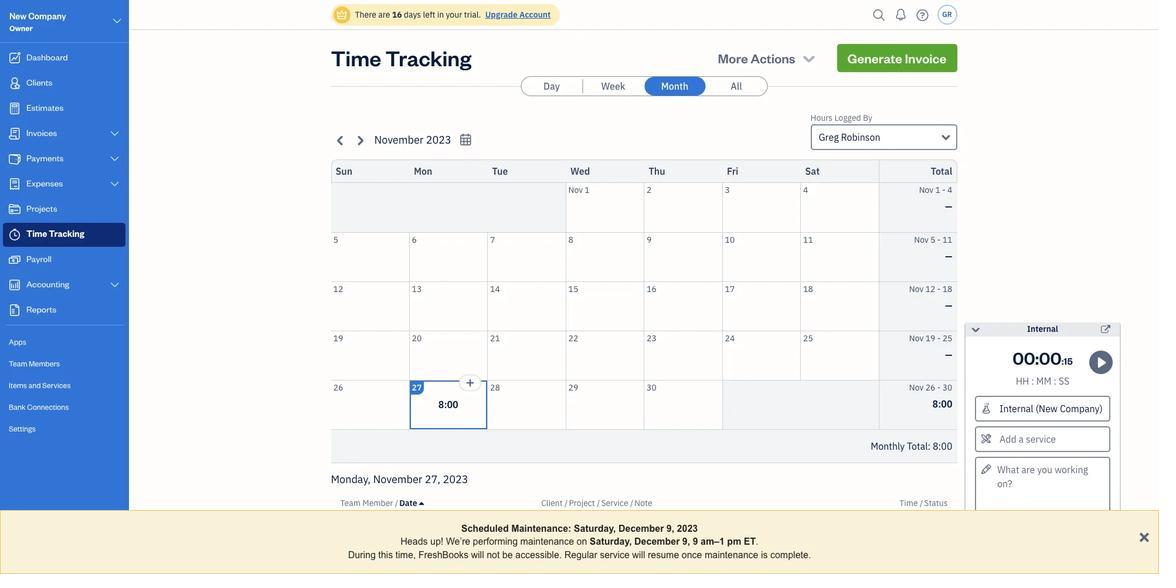 Task type: describe. For each thing, give the bounding box(es) containing it.
monthly
[[871, 440, 905, 452]]

)
[[695, 562, 699, 574]]

6
[[412, 234, 417, 245]]

19 inside nov 19 - 25 —
[[926, 333, 936, 343]]

once
[[682, 550, 702, 560]]

- for nov 1 - 4 —
[[943, 185, 946, 195]]

accessible.
[[516, 550, 562, 560]]

× button
[[1139, 525, 1150, 547]]

— for nov 19 - 25 —
[[945, 349, 953, 360]]

0 vertical spatial 9,
[[667, 524, 675, 534]]

status link
[[925, 498, 948, 509]]

26 inside nov 26 - 30 8:00
[[926, 382, 936, 393]]

more actions button
[[708, 44, 828, 72]]

payroll
[[26, 253, 52, 265]]

no project ( internal (new company) )
[[543, 562, 699, 574]]

25 inside nov 19 - 25 —
[[943, 333, 953, 343]]

2 button
[[645, 183, 722, 232]]

by
[[863, 113, 873, 123]]

et
[[744, 537, 756, 547]]

week link
[[583, 77, 644, 96]]

left
[[423, 9, 435, 20]]

nov for nov 5 - 11 —
[[915, 234, 929, 245]]

clients
[[26, 77, 53, 88]]

client
[[541, 498, 563, 509]]

gr button
[[938, 5, 957, 25]]

items and services link
[[3, 375, 126, 396]]

26 inside button
[[333, 382, 343, 393]]

nov 26 - 30 8:00
[[910, 382, 953, 410]]

pm
[[727, 537, 742, 547]]

team member /
[[340, 498, 398, 509]]

28 button
[[488, 380, 566, 429]]

accounting
[[26, 279, 69, 290]]

date link
[[400, 498, 424, 509]]

2
[[647, 185, 652, 195]]

there
[[355, 9, 376, 20]]

30 inside nov 26 - 30 8:00
[[943, 382, 953, 393]]

sat
[[806, 165, 820, 177]]

no
[[543, 562, 555, 574]]

hh
[[1016, 375, 1030, 387]]

0 vertical spatial project
[[569, 498, 595, 509]]

sun
[[336, 165, 353, 177]]

projects
[[26, 203, 57, 214]]

8 button
[[566, 233, 644, 281]]

collapse timer details image
[[971, 323, 981, 337]]

invoice
[[905, 50, 947, 66]]

4 / from the left
[[630, 498, 634, 509]]

1 vertical spatial robinson
[[370, 562, 409, 574]]

chart image
[[8, 279, 22, 291]]

heads
[[401, 537, 428, 547]]

22
[[569, 333, 578, 343]]

: up the hh : mm : ss
[[1036, 347, 1039, 369]]

mon
[[414, 165, 433, 177]]

10
[[725, 234, 735, 245]]

1 vertical spatial greg
[[348, 562, 368, 574]]

6 button
[[410, 233, 487, 281]]

nov for nov 1 - 4 —
[[919, 185, 934, 195]]

16 button
[[645, 282, 722, 331]]

16 inside button
[[647, 284, 657, 294]]

1 00 from the left
[[1013, 347, 1036, 369]]

client image
[[8, 77, 22, 89]]

— for nov 12 - 18 —
[[945, 299, 953, 311]]

account
[[520, 9, 551, 20]]

greg robinson button
[[811, 124, 957, 150]]

18 inside nov 12 - 18 —
[[943, 284, 953, 294]]

members
[[29, 359, 60, 368]]

21
[[490, 333, 500, 343]]

we're
[[446, 537, 470, 547]]

plus image
[[557, 526, 571, 538]]

12 inside nov 12 - 18 —
[[926, 284, 936, 294]]

connections
[[27, 402, 69, 412]]

crown image
[[336, 9, 348, 21]]

service
[[601, 498, 629, 509]]

0 vertical spatial saturday,
[[574, 524, 616, 534]]

up!
[[430, 537, 444, 547]]

19 button
[[331, 331, 409, 380]]

trial.
[[464, 9, 481, 20]]

0 vertical spatial 16
[[392, 9, 402, 20]]

next month image
[[353, 133, 367, 147]]

time inside the main element
[[26, 228, 47, 239]]

.
[[756, 537, 759, 547]]

8:00 inside nov 26 - 30 8:00
[[933, 398, 953, 410]]

timer image
[[8, 229, 22, 240]]

0 horizontal spatial total
[[907, 440, 928, 452]]

nov for nov 1
[[569, 185, 583, 195]]

greg robinson inside greg robinson dropdown button
[[819, 131, 881, 143]]

resume timer image
[[1094, 356, 1110, 370]]

november 2023
[[374, 133, 452, 147]]

- for nov 5 - 11 —
[[938, 234, 941, 245]]

project image
[[8, 204, 22, 215]]

11 inside nov 5 - 11 —
[[943, 234, 953, 245]]

nov for nov 26 - 30 8:00
[[910, 382, 924, 393]]

15 inside 00 : 00 : 15
[[1064, 355, 1073, 367]]

1 horizontal spatial maintenance
[[705, 550, 759, 560]]

scheduled maintenance: saturday, december 9, 2023 heads up! we're performing maintenance on saturday, december 9, 9 am–1 pm et . during this time, freshbooks will not be accessible. regular service will resume once maintenance is complete.
[[348, 524, 811, 560]]

caretup image
[[419, 499, 424, 508]]

2023 inside scheduled maintenance: saturday, december 9, 2023 heads up! we're performing maintenance on saturday, december 9, 9 am–1 pm et . during this time, freshbooks will not be accessible. regular service will resume once maintenance is complete.
[[677, 524, 698, 534]]

24 button
[[723, 331, 801, 380]]

15 inside button
[[569, 284, 578, 294]]

4 inside button
[[804, 185, 808, 195]]

projects link
[[3, 198, 126, 222]]

note
[[635, 498, 653, 509]]

performing
[[473, 537, 518, 547]]

payments link
[[3, 147, 126, 171]]

search image
[[870, 6, 889, 24]]

9 inside 'button'
[[647, 234, 652, 245]]

main element
[[0, 0, 158, 574]]

18 button
[[801, 282, 879, 331]]

1 horizontal spatial total
[[931, 165, 953, 177]]

team for team members
[[9, 359, 27, 368]]

20 button
[[410, 331, 487, 380]]

Add a client or project text field
[[977, 397, 1110, 421]]

monthly total : 8:00
[[871, 440, 953, 452]]

apps
[[9, 337, 26, 347]]

and
[[28, 381, 41, 390]]

service
[[600, 550, 630, 560]]

days
[[404, 9, 421, 20]]

status
[[925, 498, 948, 509]]

notifications image
[[892, 3, 911, 26]]

27
[[412, 382, 422, 393]]

20
[[412, 333, 422, 343]]

expenses
[[26, 178, 63, 189]]

time tracking inside time tracking link
[[26, 228, 84, 239]]

8:00 down 20 button
[[439, 399, 458, 411]]

: right hh
[[1032, 375, 1035, 387]]

30 button
[[645, 380, 722, 429]]

9 button
[[645, 233, 722, 281]]

bank connections
[[9, 402, 69, 412]]

1 vertical spatial project
[[557, 562, 587, 574]]

8
[[569, 234, 574, 245]]

logged
[[835, 113, 861, 123]]

1 vertical spatial 9,
[[683, 537, 690, 547]]

entry
[[597, 525, 623, 538]]

29 button
[[566, 380, 644, 429]]

mm
[[1037, 375, 1052, 387]]

12 button
[[331, 282, 409, 331]]

team for team member /
[[340, 498, 361, 509]]

fri
[[727, 165, 739, 177]]

expense image
[[8, 178, 22, 190]]

nov 1 button
[[566, 183, 644, 232]]

- for nov 12 - 18 —
[[938, 284, 941, 294]]

22 button
[[566, 331, 644, 380]]

1 vertical spatial saturday,
[[590, 537, 632, 547]]

generate invoice button
[[837, 44, 957, 72]]

team members link
[[3, 354, 126, 374]]

more
[[718, 50, 748, 66]]

open in new window image
[[1101, 323, 1111, 337]]

What are you working on? text field
[[975, 457, 1111, 516]]



Task type: locate. For each thing, give the bounding box(es) containing it.
/ left status
[[920, 498, 923, 509]]

— inside nov 19 - 25 —
[[945, 349, 953, 360]]

11 down the nov 1 - 4 —
[[943, 234, 953, 245]]

time tracking down projects link
[[26, 228, 84, 239]]

3 button
[[723, 183, 801, 232]]

tracking
[[386, 44, 472, 72], [49, 228, 84, 239]]

2 vertical spatial time
[[900, 498, 918, 509]]

4 inside the nov 1 - 4 —
[[948, 185, 953, 195]]

/ left date
[[395, 498, 398, 509]]

8:00 down nov 26 - 30 8:00
[[933, 440, 953, 452]]

team up items at the bottom of page
[[9, 359, 27, 368]]

nov down nov 19 - 25 —
[[910, 382, 924, 393]]

will left not
[[471, 550, 484, 560]]

2 30 from the left
[[943, 382, 953, 393]]

november right next month icon
[[374, 133, 424, 147]]

26 down 19 button at the left of page
[[333, 382, 343, 393]]

tue
[[492, 165, 508, 177]]

1 18 from the left
[[804, 284, 813, 294]]

0 horizontal spatial will
[[471, 550, 484, 560]]

1 horizontal spatial 1
[[936, 185, 941, 195]]

: left ss on the right bottom
[[1054, 375, 1057, 387]]

10 button
[[723, 233, 801, 281]]

Add a service text field
[[977, 428, 1110, 451]]

greg down hours
[[819, 131, 839, 143]]

0 vertical spatial 2023
[[426, 133, 452, 147]]

×
[[1139, 525, 1150, 547]]

1 horizontal spatial 5
[[931, 234, 936, 245]]

invoices link
[[3, 122, 126, 146]]

11 inside 11 button
[[804, 234, 813, 245]]

time right timer image
[[26, 228, 47, 239]]

8:00 up monthly total : 8:00
[[933, 398, 953, 410]]

00 up mm
[[1039, 347, 1062, 369]]

tracking down left
[[386, 44, 472, 72]]

0 horizontal spatial 16
[[392, 9, 402, 20]]

nov inside the nov 1 - 4 —
[[919, 185, 934, 195]]

1 — from the top
[[945, 201, 953, 212]]

- for nov 26 - 30 8:00
[[938, 382, 941, 393]]

1 vertical spatial 15
[[1064, 355, 1073, 367]]

chevron large down image
[[109, 280, 120, 290]]

- inside nov 12 - 18 —
[[938, 284, 941, 294]]

nov 1
[[569, 185, 590, 195]]

previous month image
[[334, 133, 348, 147]]

time tracking
[[331, 44, 472, 72], [26, 228, 84, 239]]

/
[[395, 498, 398, 509], [565, 498, 568, 509], [597, 498, 600, 509], [630, 498, 634, 509], [920, 498, 923, 509]]

/ left the service
[[597, 498, 600, 509]]

1 vertical spatial time tracking
[[26, 228, 84, 239]]

2 5 from the left
[[931, 234, 936, 245]]

3 — from the top
[[945, 299, 953, 311]]

16 down the 9 'button'
[[647, 284, 657, 294]]

chevrondown image
[[801, 50, 817, 66]]

1 vertical spatial total
[[907, 440, 928, 452]]

new inside "button"
[[573, 525, 594, 538]]

— up nov 12 - 18 —
[[945, 250, 953, 262]]

2 horizontal spatial time
[[900, 498, 918, 509]]

1 horizontal spatial robinson
[[841, 131, 881, 143]]

1 19 from the left
[[333, 333, 343, 343]]

1 vertical spatial internal
[[592, 562, 626, 574]]

greg
[[819, 131, 839, 143], [348, 562, 368, 574]]

tracking down projects link
[[49, 228, 84, 239]]

bank
[[9, 402, 26, 412]]

1 26 from the left
[[333, 382, 343, 393]]

24
[[725, 333, 735, 343]]

1 horizontal spatial 15
[[1064, 355, 1073, 367]]

will up (new
[[632, 550, 645, 560]]

1 vertical spatial time
[[26, 228, 47, 239]]

0 horizontal spatial 11
[[804, 234, 813, 245]]

0 horizontal spatial 4
[[804, 185, 808, 195]]

1 horizontal spatial internal
[[1028, 324, 1059, 334]]

30 down 23 button
[[647, 382, 657, 393]]

15 down 8 "button"
[[569, 284, 578, 294]]

client / project / service / note
[[541, 498, 653, 509]]

— for nov 5 - 11 —
[[945, 250, 953, 262]]

8:00
[[933, 398, 953, 410], [439, 399, 458, 411], [933, 440, 953, 452]]

chevron large down image inside payments link
[[109, 154, 120, 164]]

0 vertical spatial november
[[374, 133, 424, 147]]

nov inside nov 5 - 11 —
[[915, 234, 929, 245]]

dashboard link
[[3, 46, 126, 70]]

5 inside button
[[333, 234, 338, 245]]

0 horizontal spatial greg robinson
[[348, 562, 409, 574]]

0 horizontal spatial 19
[[333, 333, 343, 343]]

invoice image
[[8, 128, 22, 140]]

1
[[585, 185, 590, 195], [936, 185, 941, 195]]

internal
[[1028, 324, 1059, 334], [592, 562, 626, 574]]

estimate image
[[8, 103, 22, 114]]

18 down 11 button
[[804, 284, 813, 294]]

1 vertical spatial 9
[[693, 537, 698, 547]]

december up resume
[[635, 537, 680, 547]]

1 vertical spatial 2023
[[443, 473, 468, 486]]

- inside nov 26 - 30 8:00
[[938, 382, 941, 393]]

november
[[374, 133, 424, 147], [373, 473, 423, 486]]

0 horizontal spatial 30
[[647, 382, 657, 393]]

0 horizontal spatial 9
[[647, 234, 652, 245]]

1 vertical spatial tracking
[[49, 228, 84, 239]]

1 horizontal spatial time tracking
[[331, 44, 472, 72]]

29
[[569, 382, 578, 393]]

time / status
[[900, 498, 948, 509]]

nov up nov 5 - 11 — on the top of page
[[919, 185, 934, 195]]

0 horizontal spatial robinson
[[370, 562, 409, 574]]

1 up nov 5 - 11 — on the top of page
[[936, 185, 941, 195]]

1 horizontal spatial time
[[331, 44, 381, 72]]

internal up 00 : 00 : 15
[[1028, 324, 1059, 334]]

total up the nov 1 - 4 —
[[931, 165, 953, 177]]

: inside 00 : 00 : 15
[[1062, 355, 1064, 367]]

actions
[[751, 50, 796, 66]]

items and services
[[9, 381, 71, 390]]

not
[[487, 550, 500, 560]]

0 vertical spatial time
[[331, 44, 381, 72]]

5 inside nov 5 - 11 —
[[931, 234, 936, 245]]

1 horizontal spatial 11
[[943, 234, 953, 245]]

go to help image
[[913, 6, 932, 24]]

december down note link
[[619, 524, 664, 534]]

9 down 2 'button'
[[647, 234, 652, 245]]

25 down "18" button
[[804, 333, 813, 343]]

0 horizontal spatial new
[[9, 11, 27, 22]]

add a time entry image
[[466, 376, 475, 390]]

clients link
[[3, 72, 126, 96]]

hours
[[811, 113, 833, 123]]

nov for nov 19 - 25 —
[[910, 333, 924, 343]]

0 horizontal spatial maintenance
[[521, 537, 574, 547]]

1 inside the nov 1 - 4 —
[[936, 185, 941, 195]]

reports
[[26, 304, 56, 315]]

- inside nov 5 - 11 —
[[938, 234, 941, 245]]

nov down nov 12 - 18 —
[[910, 333, 924, 343]]

30 inside button
[[647, 382, 657, 393]]

saturday, up the service
[[590, 537, 632, 547]]

2 25 from the left
[[943, 333, 953, 343]]

0 horizontal spatial 9,
[[667, 524, 675, 534]]

1 vertical spatial december
[[635, 537, 680, 547]]

0 horizontal spatial 18
[[804, 284, 813, 294]]

25 inside button
[[804, 333, 813, 343]]

chevron large down image
[[112, 14, 123, 28], [109, 129, 120, 138], [109, 154, 120, 164], [109, 179, 120, 189]]

choose a date image
[[459, 133, 473, 147]]

0 vertical spatial total
[[931, 165, 953, 177]]

apps link
[[3, 332, 126, 352]]

17 button
[[723, 282, 801, 331]]

19
[[333, 333, 343, 343], [926, 333, 936, 343]]

2 — from the top
[[945, 250, 953, 262]]

18 inside button
[[804, 284, 813, 294]]

1 4 from the left
[[804, 185, 808, 195]]

on
[[577, 537, 587, 547]]

0 vertical spatial new
[[9, 11, 27, 22]]

1 horizontal spatial 9,
[[683, 537, 690, 547]]

1 horizontal spatial 25
[[943, 333, 953, 343]]

0 vertical spatial time tracking
[[331, 44, 472, 72]]

— up nov 5 - 11 — on the top of page
[[945, 201, 953, 212]]

0 horizontal spatial internal
[[592, 562, 626, 574]]

2023 left choose a date icon
[[426, 133, 452, 147]]

18
[[804, 284, 813, 294], [943, 284, 953, 294]]

15 up ss on the right bottom
[[1064, 355, 1073, 367]]

2023 up once
[[677, 524, 698, 534]]

30 down nov 19 - 25 —
[[943, 382, 953, 393]]

3 / from the left
[[597, 498, 600, 509]]

26 down nov 19 - 25 —
[[926, 382, 936, 393]]

5 / from the left
[[920, 498, 923, 509]]

1 horizontal spatial 26
[[926, 382, 936, 393]]

— up nov 26 - 30 8:00
[[945, 349, 953, 360]]

0 vertical spatial internal
[[1028, 324, 1059, 334]]

1 horizontal spatial 4
[[948, 185, 953, 195]]

2 00 from the left
[[1039, 347, 1062, 369]]

0 horizontal spatial time tracking
[[26, 228, 84, 239]]

1 / from the left
[[395, 498, 398, 509]]

16 right are
[[392, 9, 402, 20]]

gr
[[943, 10, 952, 19]]

4 — from the top
[[945, 349, 953, 360]]

project link
[[569, 498, 597, 509]]

2 18 from the left
[[943, 284, 953, 294]]

9, up once
[[683, 537, 690, 547]]

payment image
[[8, 153, 22, 165]]

- inside nov 19 - 25 —
[[938, 333, 941, 343]]

0 vertical spatial robinson
[[841, 131, 881, 143]]

19 down 12 button
[[333, 333, 343, 343]]

chevron large down image for invoices
[[109, 129, 120, 138]]

0 vertical spatial maintenance
[[521, 537, 574, 547]]

time down there
[[331, 44, 381, 72]]

1 horizontal spatial greg
[[819, 131, 839, 143]]

0 horizontal spatial 26
[[333, 382, 343, 393]]

2 11 from the left
[[943, 234, 953, 245]]

1 vertical spatial 16
[[647, 284, 657, 294]]

9 up once
[[693, 537, 698, 547]]

1 vertical spatial maintenance
[[705, 550, 759, 560]]

1 horizontal spatial 00
[[1039, 347, 1062, 369]]

:
[[1036, 347, 1039, 369], [1062, 355, 1064, 367], [1032, 375, 1035, 387], [1054, 375, 1057, 387], [928, 440, 931, 452]]

nov 1 - 4 —
[[919, 185, 953, 212]]

1 horizontal spatial 9
[[693, 537, 698, 547]]

1 11 from the left
[[804, 234, 813, 245]]

team members
[[9, 359, 60, 368]]

nov down nov 5 - 11 — on the top of page
[[910, 284, 924, 294]]

1 horizontal spatial 12
[[926, 284, 936, 294]]

25 left collapse timer details 'image'
[[943, 333, 953, 343]]

0 vertical spatial tracking
[[386, 44, 472, 72]]

time link
[[900, 498, 920, 509]]

expenses link
[[3, 172, 126, 196]]

- for nov 19 - 25 —
[[938, 333, 941, 343]]

are
[[378, 9, 390, 20]]

services
[[42, 381, 71, 390]]

time tracking down "days" on the left top of page
[[331, 44, 472, 72]]

0 horizontal spatial 5
[[333, 234, 338, 245]]

2 26 from the left
[[926, 382, 936, 393]]

1 vertical spatial november
[[373, 473, 423, 486]]

project up new entry "button"
[[569, 498, 595, 509]]

november up date
[[373, 473, 423, 486]]

nov inside nov 12 - 18 —
[[910, 284, 924, 294]]

hh : mm : ss
[[1016, 375, 1070, 387]]

nov down wed
[[569, 185, 583, 195]]

maintenance down pm
[[705, 550, 759, 560]]

upgrade account link
[[483, 9, 551, 20]]

nov down the nov 1 - 4 —
[[915, 234, 929, 245]]

19 inside 19 button
[[333, 333, 343, 343]]

0 horizontal spatial team
[[9, 359, 27, 368]]

1 5 from the left
[[333, 234, 338, 245]]

all link
[[706, 77, 767, 96]]

0 vertical spatial greg robinson
[[819, 131, 881, 143]]

2 19 from the left
[[926, 333, 936, 343]]

12 down 5 button
[[333, 284, 343, 294]]

1 down wed
[[585, 185, 590, 195]]

3
[[725, 185, 730, 195]]

(new
[[628, 562, 650, 574]]

1 horizontal spatial new
[[573, 525, 594, 538]]

0 horizontal spatial greg
[[348, 562, 368, 574]]

2023 right 27,
[[443, 473, 468, 486]]

nov 19 - 25 —
[[910, 333, 953, 360]]

thu
[[649, 165, 665, 177]]

- inside the nov 1 - 4 —
[[943, 185, 946, 195]]

2023
[[426, 133, 452, 147], [443, 473, 468, 486], [677, 524, 698, 534]]

1 will from the left
[[471, 550, 484, 560]]

1 horizontal spatial 16
[[647, 284, 657, 294]]

saturday,
[[574, 524, 616, 534], [590, 537, 632, 547]]

report image
[[8, 304, 22, 316]]

new company owner
[[9, 11, 66, 33]]

team inside the main element
[[9, 359, 27, 368]]

project down regular
[[557, 562, 587, 574]]

0 horizontal spatial 00
[[1013, 347, 1036, 369]]

19 down nov 12 - 18 —
[[926, 333, 936, 343]]

chevron large down image for payments
[[109, 154, 120, 164]]

saturday, up on
[[574, 524, 616, 534]]

1 vertical spatial team
[[340, 498, 361, 509]]

accounting link
[[3, 273, 126, 297]]

chevron large down image inside "invoices" link
[[109, 129, 120, 138]]

00 up hh
[[1013, 347, 1036, 369]]

settings
[[9, 424, 36, 433]]

/ right client
[[565, 498, 568, 509]]

greg robinson down logged
[[819, 131, 881, 143]]

— inside nov 5 - 11 —
[[945, 250, 953, 262]]

robinson
[[841, 131, 881, 143], [370, 562, 409, 574]]

total right the monthly
[[907, 440, 928, 452]]

money image
[[8, 254, 22, 266]]

0 vertical spatial team
[[9, 359, 27, 368]]

2 12 from the left
[[926, 284, 936, 294]]

time,
[[396, 550, 416, 560]]

payments
[[26, 152, 64, 164]]

is
[[761, 550, 768, 560]]

upgrade
[[485, 9, 518, 20]]

00
[[1013, 347, 1036, 369], [1039, 347, 1062, 369]]

greg inside dropdown button
[[819, 131, 839, 143]]

7
[[490, 234, 495, 245]]

tracking inside the main element
[[49, 228, 84, 239]]

resume
[[648, 550, 679, 560]]

13
[[412, 284, 422, 294]]

1 25 from the left
[[804, 333, 813, 343]]

0 vertical spatial 15
[[569, 284, 578, 294]]

2 / from the left
[[565, 498, 568, 509]]

0 horizontal spatial tracking
[[49, 228, 84, 239]]

0 vertical spatial greg
[[819, 131, 839, 143]]

dashboard image
[[8, 52, 22, 64]]

0 vertical spatial december
[[619, 524, 664, 534]]

internal down the service
[[592, 562, 626, 574]]

new for new company owner
[[9, 11, 27, 22]]

1 horizontal spatial will
[[632, 550, 645, 560]]

robinson down this
[[370, 562, 409, 574]]

— up nov 19 - 25 —
[[945, 299, 953, 311]]

items
[[9, 381, 27, 390]]

28
[[490, 382, 500, 393]]

/ left note
[[630, 498, 634, 509]]

month
[[661, 80, 689, 92]]

regular
[[565, 550, 598, 560]]

complete.
[[771, 550, 811, 560]]

: up ss on the right bottom
[[1062, 355, 1064, 367]]

1 horizontal spatial team
[[340, 498, 361, 509]]

december
[[619, 524, 664, 534], [635, 537, 680, 547]]

1 vertical spatial new
[[573, 525, 594, 538]]

1 for nov 1
[[585, 185, 590, 195]]

0 horizontal spatial 12
[[333, 284, 343, 294]]

nov inside nov 19 - 25 —
[[910, 333, 924, 343]]

robinson down by
[[841, 131, 881, 143]]

time left status
[[900, 498, 918, 509]]

1 horizontal spatial greg robinson
[[819, 131, 881, 143]]

18 down nov 5 - 11 — on the top of page
[[943, 284, 953, 294]]

1 1 from the left
[[585, 185, 590, 195]]

greg robinson
[[819, 131, 881, 143], [348, 562, 409, 574]]

9,
[[667, 524, 675, 534], [683, 537, 690, 547]]

note link
[[635, 498, 653, 509]]

12 down nov 5 - 11 — on the top of page
[[926, 284, 936, 294]]

1 12 from the left
[[333, 284, 343, 294]]

2 1 from the left
[[936, 185, 941, 195]]

nov inside nov 26 - 30 8:00
[[910, 382, 924, 393]]

maintenance
[[521, 537, 574, 547], [705, 550, 759, 560]]

1 inside button
[[585, 185, 590, 195]]

12 inside button
[[333, 284, 343, 294]]

freshbooks
[[419, 550, 469, 560]]

project
[[569, 498, 595, 509], [557, 562, 587, 574]]

9 inside scheduled maintenance: saturday, december 9, 2023 heads up! we're performing maintenance on saturday, december 9, 9 am–1 pm et . during this time, freshbooks will not be accessible. regular service will resume once maintenance is complete.
[[693, 537, 698, 547]]

0 horizontal spatial 1
[[585, 185, 590, 195]]

1 horizontal spatial 18
[[943, 284, 953, 294]]

wed
[[571, 165, 590, 177]]

nov for nov 12 - 18 —
[[910, 284, 924, 294]]

your
[[446, 9, 462, 20]]

day link
[[521, 77, 582, 96]]

1 vertical spatial greg robinson
[[348, 562, 409, 574]]

— for nov 1 - 4 —
[[945, 201, 953, 212]]

greg down during
[[348, 562, 368, 574]]

am–1
[[701, 537, 725, 547]]

1 30 from the left
[[647, 382, 657, 393]]

this
[[378, 550, 393, 560]]

0 horizontal spatial 15
[[569, 284, 578, 294]]

— inside nov 12 - 18 —
[[945, 299, 953, 311]]

new for new entry
[[573, 525, 594, 538]]

× dialog
[[0, 510, 1160, 574]]

nov inside button
[[569, 185, 583, 195]]

bank connections link
[[3, 397, 126, 418]]

0 horizontal spatial 25
[[804, 333, 813, 343]]

2 vertical spatial 2023
[[677, 524, 698, 534]]

2 will from the left
[[632, 550, 645, 560]]

11 down "4" button
[[804, 234, 813, 245]]

new
[[9, 11, 27, 22], [573, 525, 594, 538]]

0 horizontal spatial time
[[26, 228, 47, 239]]

1 horizontal spatial tracking
[[386, 44, 472, 72]]

—
[[945, 201, 953, 212], [945, 250, 953, 262], [945, 299, 953, 311], [945, 349, 953, 360]]

service link
[[601, 498, 630, 509]]

15
[[569, 284, 578, 294], [1064, 355, 1073, 367]]

1 for nov 1 - 4 —
[[936, 185, 941, 195]]

maintenance down maintenance:
[[521, 537, 574, 547]]

— inside the nov 1 - 4 —
[[945, 201, 953, 212]]

2 4 from the left
[[948, 185, 953, 195]]

team down monday,
[[340, 498, 361, 509]]

greg robinson down this
[[348, 562, 409, 574]]

: right the monthly
[[928, 440, 931, 452]]

robinson inside dropdown button
[[841, 131, 881, 143]]

chevron large down image for expenses
[[109, 179, 120, 189]]

1 horizontal spatial 19
[[926, 333, 936, 343]]

new inside new company owner
[[9, 11, 27, 22]]

1 horizontal spatial 30
[[943, 382, 953, 393]]

0 vertical spatial 9
[[647, 234, 652, 245]]

9, up resume
[[667, 524, 675, 534]]



Task type: vqa. For each thing, say whether or not it's contained in the screenshot.
Other
no



